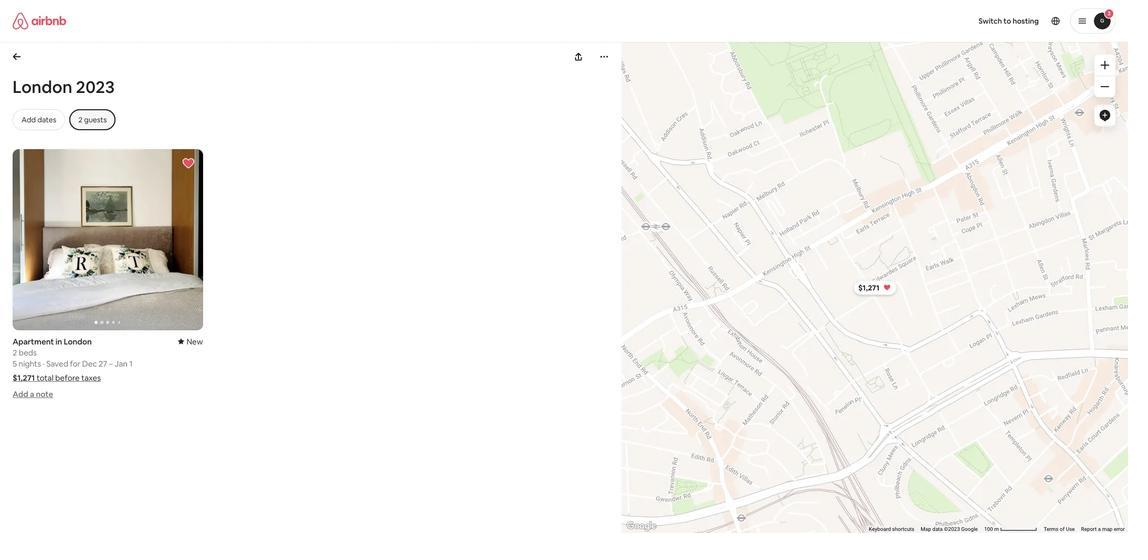 Task type: vqa. For each thing, say whether or not it's contained in the screenshot.
CONFIRMED
no



Task type: describe. For each thing, give the bounding box(es) containing it.
add dates
[[22, 115, 56, 124]]

apartment in london 2 beds 5 nights · saved for dec 27 – jan 1 $1,271 total before taxes
[[13, 336, 133, 383]]

1
[[129, 358, 133, 368]]

2 for 2
[[1108, 10, 1111, 17]]

google
[[962, 526, 978, 532]]

$1,271 inside button
[[858, 283, 880, 292]]

0 vertical spatial london
[[13, 76, 72, 98]]

–
[[109, 358, 113, 368]]

$1,271 inside "apartment in london 2 beds 5 nights · saved for dec 27 – jan 1 $1,271 total before taxes"
[[13, 373, 35, 383]]

apartment
[[13, 336, 54, 346]]

5
[[13, 358, 17, 368]]

map
[[1103, 526, 1113, 532]]

for
[[70, 358, 81, 368]]

google map
including 1 saved stay. region
[[551, 0, 1129, 533]]

a for add
[[30, 389, 34, 399]]

2 guests button
[[70, 109, 116, 130]]

taxes
[[81, 373, 101, 383]]

report a map error
[[1082, 526, 1126, 532]]

add a note
[[13, 389, 53, 399]]

new place to stay image
[[178, 336, 203, 346]]

profile element
[[577, 0, 1116, 42]]

100
[[985, 526, 994, 532]]

data
[[933, 526, 943, 532]]

guests
[[84, 115, 107, 124]]

shortcuts
[[893, 526, 915, 532]]

of
[[1060, 526, 1065, 532]]

terms of use link
[[1044, 526, 1075, 532]]

total
[[37, 373, 54, 383]]

m
[[995, 526, 999, 532]]

remove from wishlist: apartment in london image
[[182, 157, 195, 170]]

add dates button
[[13, 109, 65, 130]]

map data ©2023 google
[[921, 526, 978, 532]]

100 m button
[[982, 526, 1041, 533]]

2023
[[76, 76, 115, 98]]

add a note button
[[13, 389, 53, 399]]

100 m
[[985, 526, 1001, 532]]

27
[[99, 358, 107, 368]]

nights
[[19, 358, 41, 368]]

dates
[[37, 115, 56, 124]]

map
[[921, 526, 932, 532]]



Task type: locate. For each thing, give the bounding box(es) containing it.
beds
[[19, 347, 37, 357]]

switch
[[979, 16, 1003, 26]]

·
[[43, 358, 45, 368]]

note
[[36, 389, 53, 399]]

london 2023
[[13, 76, 115, 98]]

add inside add dates "dropdown button"
[[22, 115, 36, 124]]

report a map error link
[[1082, 526, 1126, 532]]

use
[[1067, 526, 1075, 532]]

2 guests
[[78, 115, 107, 124]]

add
[[22, 115, 36, 124], [13, 389, 28, 399]]

keyboard shortcuts button
[[869, 526, 915, 533]]

0 vertical spatial a
[[30, 389, 34, 399]]

1 vertical spatial $1,271
[[13, 373, 35, 383]]

new
[[187, 336, 203, 346]]

$1,271 button
[[854, 280, 897, 295]]

add left dates
[[22, 115, 36, 124]]

1 vertical spatial a
[[1099, 526, 1101, 532]]

hosting
[[1013, 16, 1039, 26]]

zoom out image
[[1101, 82, 1110, 91]]

$1,271
[[858, 283, 880, 292], [13, 373, 35, 383]]

2 inside dropdown button
[[78, 115, 83, 124]]

1 horizontal spatial 2
[[78, 115, 83, 124]]

a for report
[[1099, 526, 1101, 532]]

2 inside dropdown button
[[1108, 10, 1111, 17]]

2 vertical spatial 2
[[13, 347, 17, 357]]

a left the map
[[1099, 526, 1101, 532]]

switch to hosting link
[[973, 10, 1046, 32]]

2 up zoom in image
[[1108, 10, 1111, 17]]

©2023
[[945, 526, 961, 532]]

add left note
[[13, 389, 28, 399]]

1 horizontal spatial $1,271
[[858, 283, 880, 292]]

saved
[[46, 358, 68, 368]]

2 horizontal spatial 2
[[1108, 10, 1111, 17]]

2 button
[[1071, 8, 1116, 34]]

1 vertical spatial london
[[64, 336, 92, 346]]

0 vertical spatial $1,271
[[858, 283, 880, 292]]

keyboard
[[869, 526, 891, 532]]

2 up 5
[[13, 347, 17, 357]]

0 horizontal spatial 2
[[13, 347, 17, 357]]

group
[[13, 149, 203, 330]]

2 inside "apartment in london 2 beds 5 nights · saved for dec 27 – jan 1 $1,271 total before taxes"
[[13, 347, 17, 357]]

add a place to the map image
[[1099, 109, 1112, 122]]

0 vertical spatial add
[[22, 115, 36, 124]]

jan
[[115, 358, 128, 368]]

1 horizontal spatial a
[[1099, 526, 1101, 532]]

zoom in image
[[1101, 61, 1110, 69]]

dec
[[82, 358, 97, 368]]

google image
[[624, 519, 659, 533]]

0 horizontal spatial a
[[30, 389, 34, 399]]

keyboard shortcuts
[[869, 526, 915, 532]]

add for add dates
[[22, 115, 36, 124]]

switch to hosting
[[979, 16, 1039, 26]]

a left note
[[30, 389, 34, 399]]

2
[[1108, 10, 1111, 17], [78, 115, 83, 124], [13, 347, 17, 357]]

0 vertical spatial 2
[[1108, 10, 1111, 17]]

0 horizontal spatial $1,271
[[13, 373, 35, 383]]

terms
[[1044, 526, 1059, 532]]

add for add a note
[[13, 389, 28, 399]]

a
[[30, 389, 34, 399], [1099, 526, 1101, 532]]

2 left guests
[[78, 115, 83, 124]]

london right in
[[64, 336, 92, 346]]

london up add dates
[[13, 76, 72, 98]]

before
[[55, 373, 80, 383]]

1 vertical spatial 2
[[78, 115, 83, 124]]

in
[[56, 336, 62, 346]]

terms of use
[[1044, 526, 1075, 532]]

2 for 2 guests
[[78, 115, 83, 124]]

error
[[1114, 526, 1126, 532]]

1 vertical spatial add
[[13, 389, 28, 399]]

to
[[1004, 16, 1012, 26]]

report
[[1082, 526, 1097, 532]]

london
[[13, 76, 72, 98], [64, 336, 92, 346]]

london inside "apartment in london 2 beds 5 nights · saved for dec 27 – jan 1 $1,271 total before taxes"
[[64, 336, 92, 346]]



